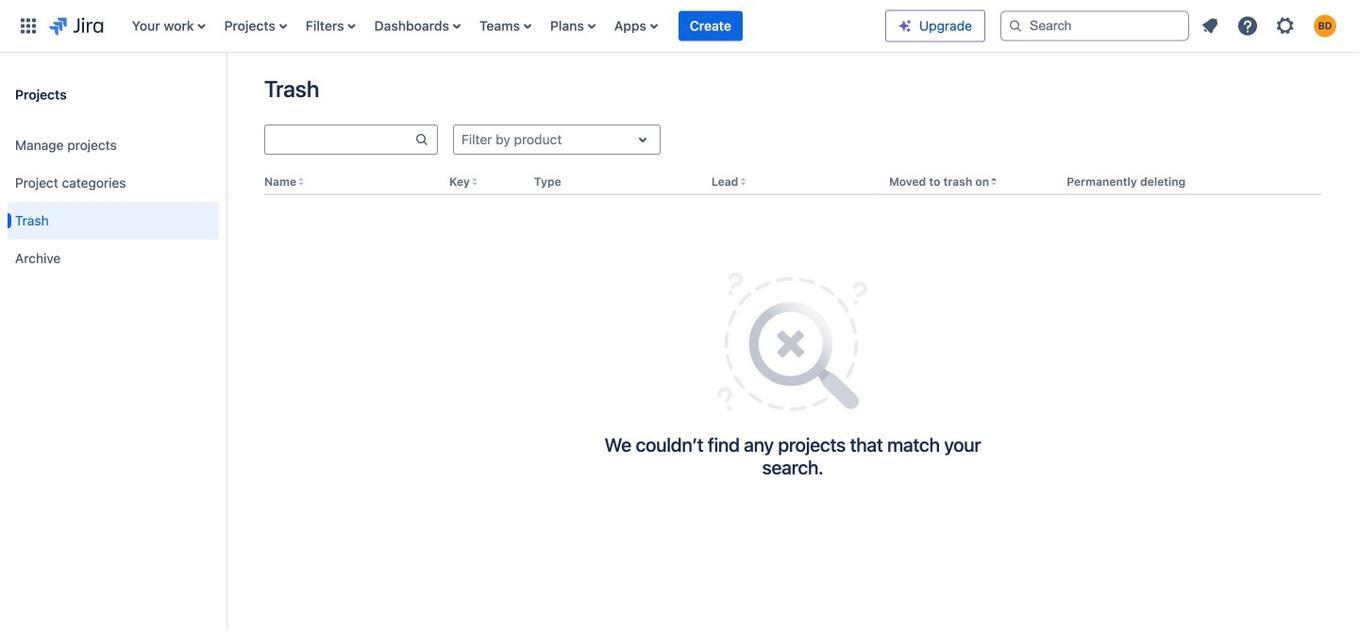 Task type: vqa. For each thing, say whether or not it's contained in the screenshot.
sidebar navigation Image
yes



Task type: locate. For each thing, give the bounding box(es) containing it.
appswitcher icon image
[[17, 15, 40, 37]]

jira image
[[49, 15, 104, 37], [49, 15, 104, 37]]

notifications image
[[1199, 15, 1221, 37]]

open image
[[631, 128, 654, 151]]

group
[[8, 121, 219, 283]]

list
[[122, 0, 885, 52], [1193, 9, 1348, 43]]

list item
[[679, 0, 743, 52]]

banner
[[0, 0, 1359, 53]]

help image
[[1236, 15, 1259, 37]]

settings image
[[1274, 15, 1297, 37]]

sidebar navigation image
[[206, 60, 247, 128]]

your profile and settings image
[[1314, 15, 1337, 37]]

0 horizontal spatial list
[[122, 0, 885, 52]]

None search field
[[1001, 11, 1189, 41]]

None text field
[[265, 126, 414, 153]]

primary element
[[11, 0, 885, 52]]

1 horizontal spatial list
[[1193, 9, 1348, 43]]



Task type: describe. For each thing, give the bounding box(es) containing it.
Search field
[[1001, 11, 1189, 41]]

search image
[[1008, 18, 1023, 34]]



